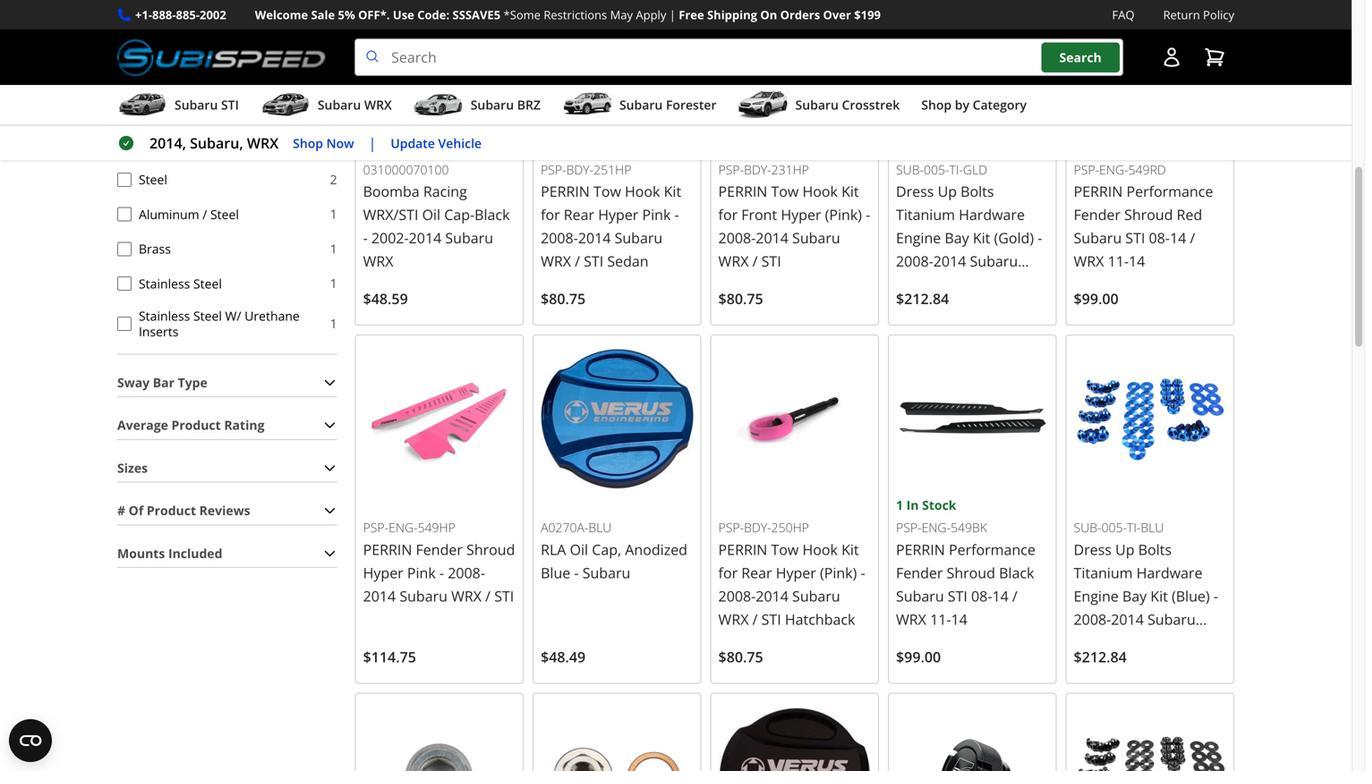 Task type: describe. For each thing, give the bounding box(es) containing it.
a0270a-blu rla oil cap, anodized blue - subaru
[[541, 520, 688, 583]]

a subaru wrx thumbnail image image
[[260, 91, 311, 118]]

kit inside sub-005-ti-gld dress up bolts titanium hardware engine bay kit (gold) - 2008-2014 subaru wrx / sti
[[973, 228, 991, 248]]

$99.00 for perrin performance fender shroud red subaru sti 08-14 / wrx 11-14
[[1074, 289, 1119, 308]]

08- inside "1 in stock psp-eng-549bk perrin performance fender shroud black subaru sti 08-14 / wrx 11-14"
[[972, 587, 993, 606]]

psp-eng-549rd perrin performance fender shroud red subaru sti 08-14 / wrx 11-14
[[1074, 161, 1214, 271]]

subaru crosstrek
[[796, 96, 900, 113]]

sale
[[311, 7, 335, 23]]

steel inside "stainless steel w/ urethane inserts"
[[193, 307, 222, 324]]

open widget image
[[9, 720, 52, 763]]

2002
[[200, 7, 226, 23]]

2014, subaru, wrx
[[150, 134, 279, 153]]

- inside psp-bdy-231hp perrin tow hook kit for front hyper (pink) - 2008-2014 subaru wrx / sti
[[866, 205, 871, 224]]

08- inside psp-eng-549rd perrin performance fender shroud red subaru sti 08-14 / wrx 11-14
[[1149, 228, 1170, 248]]

549rd
[[1129, 161, 1166, 178]]

sti inside psp-bdy-251hp perrin tow hook kit for rear hyper pink - 2008-2014 subaru wrx / sti sedan
[[584, 252, 604, 271]]

perrin fender shroud hyper pink - 2008-2014 subaru wrx / sti image
[[363, 343, 516, 496]]

polyurethane
[[139, 136, 217, 153]]

subaru forester
[[620, 96, 717, 113]]

urethane
[[245, 307, 300, 324]]

sub- for dress up bolts titanium hardware engine bay kit (blue) - 2008-2014 subaru wrx / sti
[[1074, 520, 1102, 537]]

/ inside the sub-005-ti-blu dress up bolts titanium hardware engine bay kit (blue) - 2008-2014 subaru wrx / sti
[[1108, 634, 1113, 653]]

(pink) for perrin tow hook kit for front hyper (pink) - 2008-2014 subaru wrx / sti
[[825, 205, 862, 224]]

subaru crosstrek button
[[738, 89, 900, 125]]

psp- for perrin tow hook kit for front hyper (pink) - 2008-2014 subaru wrx / sti
[[719, 161, 744, 178]]

/ inside psp-eng-549rd perrin performance fender shroud red subaru sti 08-14 / wrx 11-14
[[1190, 228, 1196, 248]]

+1-888-885-2002 link
[[135, 5, 226, 24]]

average product rating
[[117, 417, 265, 434]]

free
[[679, 7, 704, 23]]

blue
[[541, 564, 571, 583]]

brass
[[139, 240, 171, 257]]

rear for hatchback
[[742, 564, 772, 583]]

sti inside sub-005-ti-gld dress up bolts titanium hardware engine bay kit (gold) - 2008-2014 subaru wrx / sti
[[939, 275, 959, 294]]

031000070100
[[363, 161, 449, 178]]

engine for dress up bolts titanium hardware engine bay kit (blue) - 2008-2014 subaru wrx / sti
[[1074, 587, 1119, 606]]

- inside 4 in stock 031000070100 boomba racing wrx/sti oil cap-black - 2002-2014 subaru wrx
[[363, 228, 368, 248]]

included
[[168, 545, 222, 562]]

2014,
[[150, 134, 186, 153]]

subaru wrx button
[[260, 89, 392, 125]]

dress up bolts titanium hardware engine bay kit (blue) - 2008-2014 subaru wrx / sti image
[[1074, 343, 1227, 496]]

0 vertical spatial |
[[670, 7, 676, 23]]

oil inside 4 in stock 031000070100 boomba racing wrx/sti oil cap-black - 2002-2014 subaru wrx
[[422, 205, 441, 224]]

red
[[1177, 205, 1203, 224]]

black inside 4 in stock 031000070100 boomba racing wrx/sti oil cap-black - 2002-2014 subaru wrx
[[475, 205, 510, 224]]

2014 inside psp-eng-549hp perrin fender shroud hyper pink - 2008- 2014 subaru wrx / sti
[[363, 587, 396, 606]]

perrin for perrin tow hook kit for rear hyper pink - 2008-2014 subaru wrx / sti sedan
[[541, 182, 590, 201]]

for for perrin tow hook kit for rear hyper (pink) - 2008-2014 subaru wrx / sti hatchback
[[719, 564, 738, 583]]

$212.84 for dress up bolts titanium hardware engine bay kit (blue) - 2008-2014 subaru wrx / sti
[[1074, 648, 1127, 667]]

eng- inside "1 in stock psp-eng-549bk perrin performance fender shroud black subaru sti 08-14 / wrx 11-14"
[[922, 520, 951, 537]]

wrx inside 4 in stock 031000070100 boomba racing wrx/sti oil cap-black - 2002-2014 subaru wrx
[[363, 252, 394, 271]]

update vehicle
[[391, 135, 482, 152]]

killer b 1/2npt plug - 2006-2014 subaru wrx / 2004-2021 sti / 2006-2013 forester xt image
[[363, 702, 516, 772]]

wrx/sti
[[363, 205, 419, 224]]

sway bar type
[[117, 374, 208, 391]]

perrin performance fender shroud red subaru sti 08-14 / wrx 11-14 image
[[1074, 0, 1227, 137]]

psp- for perrin tow hook kit for rear hyper pink - 2008-2014 subaru wrx / sti sedan
[[541, 161, 566, 178]]

stainless steel w/ urethane inserts
[[139, 307, 300, 340]]

2
[[330, 171, 337, 188]]

subaru brz
[[471, 96, 541, 113]]

faq link
[[1113, 5, 1135, 24]]

tow for perrin tow hook kit for rear hyper (pink) - 2008-2014 subaru wrx / sti hatchback
[[771, 540, 799, 560]]

hardware for (gold)
[[959, 205, 1025, 224]]

search
[[1060, 49, 1102, 66]]

shroud inside psp-eng-549rd perrin performance fender shroud red subaru sti 08-14 / wrx 11-14
[[1125, 205, 1173, 224]]

005- for dress up bolts titanium hardware engine bay kit (blue) - 2008-2014 subaru wrx / sti
[[1102, 520, 1127, 537]]

$199
[[854, 7, 881, 23]]

a subaru sti thumbnail image image
[[117, 91, 167, 118]]

tow for perrin tow hook kit for front hyper (pink) - 2008-2014 subaru wrx / sti
[[771, 182, 799, 201]]

rla
[[541, 540, 566, 560]]

2008- inside psp-bdy-251hp perrin tow hook kit for rear hyper pink - 2008-2014 subaru wrx / sti sedan
[[541, 228, 578, 248]]

update vehicle button
[[391, 133, 482, 154]]

hyper for perrin tow hook kit for front hyper (pink) - 2008-2014 subaru wrx / sti
[[781, 205, 822, 224]]

psp-bdy-231hp perrin tow hook kit for front hyper (pink) - 2008-2014 subaru wrx / sti
[[719, 161, 871, 271]]

a subaru crosstrek thumbnail image image
[[738, 91, 788, 118]]

2014 inside the sub-005-ti-blu dress up bolts titanium hardware engine bay kit (blue) - 2008-2014 subaru wrx / sti
[[1111, 610, 1144, 629]]

stainless for stainless steel
[[139, 275, 190, 292]]

of
[[129, 502, 143, 519]]

perrin for perrin tow hook kit for front hyper (pink) - 2008-2014 subaru wrx / sti
[[719, 182, 768, 201]]

subaru inside 4 in stock 031000070100 boomba racing wrx/sti oil cap-black - 2002-2014 subaru wrx
[[445, 228, 493, 248]]

return
[[1164, 7, 1200, 23]]

dress for dress up bolts titanium hardware engine bay kit (blue) - 2008-2014 subaru wrx / sti
[[1074, 540, 1112, 560]]

perrin inside "1 in stock psp-eng-549bk perrin performance fender shroud black subaru sti 08-14 / wrx 11-14"
[[896, 540, 945, 560]]

fender inside psp-eng-549rd perrin performance fender shroud red subaru sti 08-14 / wrx 11-14
[[1074, 205, 1121, 224]]

11- inside psp-eng-549rd perrin performance fender shroud red subaru sti 08-14 / wrx 11-14
[[1108, 252, 1129, 271]]

bar
[[153, 374, 175, 391]]

subaru inside psp-bdy-250hp perrin tow hook kit for rear hyper (pink) - 2008-2014 subaru wrx / sti hatchback
[[793, 587, 841, 606]]

oil inside a0270a-blu rla oil cap, anodized blue - subaru
[[570, 540, 588, 560]]

sti inside psp-eng-549hp perrin fender shroud hyper pink - 2008- 2014 subaru wrx / sti
[[494, 587, 514, 606]]

a subaru forester thumbnail image image
[[562, 91, 612, 118]]

(pink) for perrin tow hook kit for rear hyper (pink) - 2008-2014 subaru wrx / sti hatchback
[[820, 564, 857, 583]]

sti inside "1 in stock psp-eng-549bk perrin performance fender shroud black subaru sti 08-14 / wrx 11-14"
[[948, 587, 968, 606]]

sti inside psp-bdy-231hp perrin tow hook kit for front hyper (pink) - 2008-2014 subaru wrx / sti
[[762, 252, 781, 271]]

# of product reviews
[[117, 502, 250, 519]]

over
[[823, 7, 851, 23]]

hyper inside psp-eng-549hp perrin fender shroud hyper pink - 2008- 2014 subaru wrx / sti
[[363, 564, 404, 583]]

racing
[[423, 182, 467, 201]]

subispeed logo image
[[117, 39, 326, 76]]

aluminum / steel
[[139, 206, 239, 223]]

- inside psp-bdy-251hp perrin tow hook kit for rear hyper pink - 2008-2014 subaru wrx / sti sedan
[[675, 205, 679, 224]]

material
[[117, 62, 170, 79]]

up for dress up bolts titanium hardware engine bay kit (gold) - 2008-2014 subaru wrx / sti
[[938, 182, 957, 201]]

off*.
[[358, 7, 390, 23]]

0 horizontal spatial |
[[369, 134, 376, 153]]

wrx inside sub-005-ti-gld dress up bolts titanium hardware engine bay kit (gold) - 2008-2014 subaru wrx / sti
[[896, 275, 927, 294]]

shop now link
[[293, 133, 354, 154]]

psp-bdy-250hp perrin tow hook kit for rear hyper (pink) - 2008-2014 subaru wrx / sti hatchback
[[719, 520, 866, 629]]

button image
[[1161, 47, 1183, 68]]

type
[[178, 374, 208, 391]]

subaru inside psp-eng-549hp perrin fender shroud hyper pink - 2008- 2014 subaru wrx / sti
[[400, 587, 448, 606]]

blu inside a0270a-blu rla oil cap, anodized blue - subaru
[[589, 520, 612, 537]]

pink inside psp-eng-549hp perrin fender shroud hyper pink - 2008- 2014 subaru wrx / sti
[[407, 564, 436, 583]]

$48.49
[[541, 648, 586, 667]]

shipping
[[707, 7, 758, 23]]

sti inside psp-bdy-250hp perrin tow hook kit for rear hyper (pink) - 2008-2014 subaru wrx / sti hatchback
[[762, 610, 781, 629]]

hook for perrin tow hook kit for rear hyper pink - 2008-2014 subaru wrx / sti sedan
[[625, 182, 660, 201]]

hook for perrin tow hook kit for rear hyper (pink) - 2008-2014 subaru wrx / sti hatchback
[[803, 540, 838, 560]]

- inside psp-bdy-250hp perrin tow hook kit for rear hyper (pink) - 2008-2014 subaru wrx / sti hatchback
[[861, 564, 866, 583]]

vehicle
[[438, 135, 482, 152]]

a0270a-
[[541, 520, 589, 537]]

bay for (blue)
[[1123, 587, 1147, 606]]

performance inside psp-eng-549rd perrin performance fender shroud red subaru sti 08-14 / wrx 11-14
[[1127, 182, 1214, 201]]

crosstrek
[[842, 96, 900, 113]]

subaru forester button
[[562, 89, 717, 125]]

shop by category
[[922, 96, 1027, 113]]

update
[[391, 135, 435, 152]]

wrx inside psp-bdy-251hp perrin tow hook kit for rear hyper pink - 2008-2014 subaru wrx / sti sedan
[[541, 252, 571, 271]]

hyper for perrin tow hook kit for rear hyper (pink) - 2008-2014 subaru wrx / sti hatchback
[[776, 564, 816, 583]]

subaru inside psp-bdy-231hp perrin tow hook kit for front hyper (pink) - 2008-2014 subaru wrx / sti
[[793, 228, 841, 248]]

dress up bolts titanium hardware engine bay kit (gold) - 2008-2014 subaru wrx / sti image
[[896, 0, 1049, 137]]

$48.59
[[363, 289, 408, 308]]

5%
[[338, 7, 355, 23]]

gld
[[963, 161, 988, 178]]

steel up "stainless steel w/ urethane inserts"
[[193, 275, 222, 292]]

Polyurethane button
[[117, 138, 132, 152]]

wrx inside the sub-005-ti-blu dress up bolts titanium hardware engine bay kit (blue) - 2008-2014 subaru wrx / sti
[[1074, 634, 1104, 653]]

1 for stainless steel w/ urethane inserts
[[330, 315, 337, 332]]

549bk
[[951, 520, 988, 537]]

wrx inside psp-eng-549rd perrin performance fender shroud red subaru sti 08-14 / wrx 11-14
[[1074, 252, 1104, 271]]

black inside "1 in stock psp-eng-549bk perrin performance fender shroud black subaru sti 08-14 / wrx 11-14"
[[999, 564, 1035, 583]]

250hp
[[772, 520, 809, 537]]

eng- for performance
[[1100, 161, 1129, 178]]

boomba
[[363, 182, 420, 201]]

2008- inside psp-bdy-250hp perrin tow hook kit for rear hyper (pink) - 2008-2014 subaru wrx / sti hatchback
[[719, 587, 756, 606]]

1 for stainless steel
[[330, 275, 337, 292]]

2008- inside the sub-005-ti-blu dress up bolts titanium hardware engine bay kit (blue) - 2008-2014 subaru wrx / sti
[[1074, 610, 1111, 629]]

tow for perrin tow hook kit for rear hyper pink - 2008-2014 subaru wrx / sti sedan
[[594, 182, 621, 201]]

reviews
[[199, 502, 250, 519]]

549hp
[[418, 520, 456, 537]]

#
[[117, 502, 125, 519]]

policy
[[1204, 7, 1235, 23]]

wrx inside psp-bdy-250hp perrin tow hook kit for rear hyper (pink) - 2008-2014 subaru wrx / sti hatchback
[[719, 610, 749, 629]]

# of product reviews button
[[117, 498, 337, 525]]

2014 inside psp-bdy-251hp perrin tow hook kit for rear hyper pink - 2008-2014 subaru wrx / sti sedan
[[578, 228, 611, 248]]

mounts
[[117, 545, 165, 562]]

kit inside the sub-005-ti-blu dress up bolts titanium hardware engine bay kit (blue) - 2008-2014 subaru wrx / sti
[[1151, 587, 1168, 606]]

subaru inside "1 in stock psp-eng-549bk perrin performance fender shroud black subaru sti 08-14 / wrx 11-14"
[[896, 587, 944, 606]]

cap,
[[592, 540, 622, 560]]

pink inside psp-bdy-251hp perrin tow hook kit for rear hyper pink - 2008-2014 subaru wrx / sti sedan
[[642, 205, 671, 224]]

w/
[[225, 307, 241, 324]]

sti inside the sub-005-ti-blu dress up bolts titanium hardware engine bay kit (blue) - 2008-2014 subaru wrx / sti
[[1117, 634, 1137, 653]]

3
[[330, 136, 337, 153]]

psp- inside "1 in stock psp-eng-549bk perrin performance fender shroud black subaru sti 08-14 / wrx 11-14"
[[896, 520, 922, 537]]

+1-
[[135, 7, 152, 23]]

Stainless Steel W/ Urethane Inserts button
[[117, 317, 132, 331]]

subaru brz button
[[413, 89, 541, 125]]

shroud inside psp-eng-549hp perrin fender shroud hyper pink - 2008- 2014 subaru wrx / sti
[[467, 540, 515, 560]]

sizes
[[117, 460, 148, 477]]

fender inside "1 in stock psp-eng-549bk perrin performance fender shroud black subaru sti 08-14 / wrx 11-14"
[[896, 564, 943, 583]]

/ inside "1 in stock psp-eng-549bk perrin performance fender shroud black subaru sti 08-14 / wrx 11-14"
[[1013, 587, 1018, 606]]

by
[[955, 96, 970, 113]]

wrx inside "1 in stock psp-eng-549bk perrin performance fender shroud black subaru sti 08-14 / wrx 11-14"
[[896, 610, 927, 629]]

mounts included
[[117, 545, 222, 562]]

welcome
[[255, 7, 308, 23]]

apply
[[636, 7, 667, 23]]

category
[[973, 96, 1027, 113]]

251hp
[[594, 161, 632, 178]]

for for perrin tow hook kit for rear hyper pink - 2008-2014 subaru wrx / sti sedan
[[541, 205, 560, 224]]

performance inside "1 in stock psp-eng-549bk perrin performance fender shroud black subaru sti 08-14 / wrx 11-14"
[[949, 540, 1036, 560]]

search button
[[1042, 42, 1120, 72]]

wrx inside psp-eng-549hp perrin fender shroud hyper pink - 2008- 2014 subaru wrx / sti
[[451, 587, 482, 606]]

subaru sti button
[[117, 89, 239, 125]]

welcome sale 5% off*. use code: sssave5 *some restrictions may apply | free shipping on orders over $199
[[255, 7, 881, 23]]

killer b m18 to 1/8pt oil tempature sensor adapter - 2002-2014 subaru wrx / 2004-2021 sti / 2006-2013 forester xt image
[[541, 702, 694, 772]]

faq
[[1113, 7, 1135, 23]]



Task type: vqa. For each thing, say whether or not it's contained in the screenshot.
PERRIN Performance Fender Shroud Black Subaru STI 08-14 / WRX 11-14 image
yes



Task type: locate. For each thing, give the bounding box(es) containing it.
0 vertical spatial pink
[[642, 205, 671, 224]]

inserts
[[139, 323, 179, 340]]

up inside the sub-005-ti-blu dress up bolts titanium hardware engine bay kit (blue) - 2008-2014 subaru wrx / sti
[[1116, 540, 1135, 560]]

(pink) inside psp-bdy-231hp perrin tow hook kit for front hyper (pink) - 2008-2014 subaru wrx / sti
[[825, 205, 862, 224]]

| left free
[[670, 7, 676, 23]]

1 vertical spatial dress
[[1074, 540, 1112, 560]]

(blue)
[[1172, 587, 1210, 606]]

kit left (gold)
[[973, 228, 991, 248]]

subaru inside sub-005-ti-gld dress up bolts titanium hardware engine bay kit (gold) - 2008-2014 subaru wrx / sti
[[970, 252, 1018, 271]]

hardware up (blue) on the bottom
[[1137, 564, 1203, 583]]

wrx inside dropdown button
[[364, 96, 392, 113]]

hook inside psp-bdy-231hp perrin tow hook kit for front hyper (pink) - 2008-2014 subaru wrx / sti
[[803, 182, 838, 201]]

1 horizontal spatial rear
[[742, 564, 772, 583]]

up for dress up bolts titanium hardware engine bay kit (blue) - 2008-2014 subaru wrx / sti
[[1116, 540, 1135, 560]]

psp- for perrin fender shroud hyper pink - 2008- 2014 subaru wrx / sti
[[363, 520, 389, 537]]

rear inside psp-bdy-250hp perrin tow hook kit for rear hyper (pink) - 2008-2014 subaru wrx / sti hatchback
[[742, 564, 772, 583]]

0 horizontal spatial bolts
[[961, 182, 994, 201]]

for inside psp-bdy-251hp perrin tow hook kit for rear hyper pink - 2008-2014 subaru wrx / sti sedan
[[541, 205, 560, 224]]

psp- for perrin tow hook kit for rear hyper (pink) - 2008-2014 subaru wrx / sti hatchback
[[719, 520, 744, 537]]

in inside "1 in stock psp-eng-549bk perrin performance fender shroud black subaru sti 08-14 / wrx 11-14"
[[907, 497, 919, 514]]

$80.75 for perrin tow hook kit for front hyper (pink) - 2008-2014 subaru wrx / sti
[[719, 289, 764, 308]]

(pink) inside psp-bdy-250hp perrin tow hook kit for rear hyper (pink) - 2008-2014 subaru wrx / sti hatchback
[[820, 564, 857, 583]]

sedan
[[607, 252, 649, 271]]

Aluminum button
[[117, 103, 132, 118]]

$114.75
[[363, 648, 416, 667]]

psp- inside psp-bdy-251hp perrin tow hook kit for rear hyper pink - 2008-2014 subaru wrx / sti sedan
[[541, 161, 566, 178]]

shop left 3
[[293, 135, 323, 152]]

bay inside the sub-005-ti-blu dress up bolts titanium hardware engine bay kit (blue) - 2008-2014 subaru wrx / sti
[[1123, 587, 1147, 606]]

0 vertical spatial shop
[[922, 96, 952, 113]]

average
[[117, 417, 168, 434]]

Aluminum / Steel button
[[117, 207, 132, 222]]

wrx inside psp-bdy-231hp perrin tow hook kit for front hyper (pink) - 2008-2014 subaru wrx / sti
[[719, 252, 749, 271]]

08- down 549bk
[[972, 587, 993, 606]]

bolts up (blue) on the bottom
[[1139, 540, 1172, 560]]

blu
[[589, 520, 612, 537], [1141, 520, 1164, 537]]

boomba racing wrx/sti oil cap-black - 2002-2014 subaru wrx image
[[363, 0, 516, 137]]

/ inside psp-bdy-251hp perrin tow hook kit for rear hyper pink - 2008-2014 subaru wrx / sti sedan
[[575, 252, 580, 271]]

sway
[[117, 374, 150, 391]]

kit down subaru crosstrek
[[842, 182, 859, 201]]

bdy- for perrin tow hook kit for rear hyper (pink) - 2008-2014 subaru wrx / sti hatchback
[[744, 520, 772, 537]]

oil down "racing"
[[422, 205, 441, 224]]

sub- inside sub-005-ti-gld dress up bolts titanium hardware engine bay kit (gold) - 2008-2014 subaru wrx / sti
[[896, 161, 924, 178]]

hook for perrin tow hook kit for front hyper (pink) - 2008-2014 subaru wrx / sti
[[803, 182, 838, 201]]

subaru inside psp-bdy-251hp perrin tow hook kit for rear hyper pink - 2008-2014 subaru wrx / sti sedan
[[615, 228, 663, 248]]

hardware for (blue)
[[1137, 564, 1203, 583]]

1 vertical spatial performance
[[949, 540, 1036, 560]]

0 vertical spatial oil
[[422, 205, 441, 224]]

1 vertical spatial oil
[[570, 540, 588, 560]]

2014 inside psp-bdy-250hp perrin tow hook kit for rear hyper (pink) - 2008-2014 subaru wrx / sti hatchback
[[756, 587, 789, 606]]

blu inside the sub-005-ti-blu dress up bolts titanium hardware engine bay kit (blue) - 2008-2014 subaru wrx / sti
[[1141, 520, 1164, 537]]

1 vertical spatial bolts
[[1139, 540, 1172, 560]]

1 horizontal spatial dress
[[1074, 540, 1112, 560]]

1 vertical spatial 11-
[[930, 610, 951, 629]]

perrin for perrin fender shroud hyper pink - 2008- 2014 subaru wrx / sti
[[363, 540, 412, 560]]

0 horizontal spatial 08-
[[972, 587, 993, 606]]

231hp
[[772, 161, 809, 178]]

kit for perrin tow hook kit for front hyper (pink) - 2008-2014 subaru wrx / sti
[[842, 182, 859, 201]]

1 vertical spatial fender
[[416, 540, 463, 560]]

2008-
[[719, 228, 756, 248], [541, 228, 578, 248], [896, 252, 934, 271], [448, 564, 485, 583], [719, 587, 756, 606], [1074, 610, 1111, 629]]

1 horizontal spatial engine
[[1074, 587, 1119, 606]]

hyper
[[781, 205, 822, 224], [598, 205, 639, 224], [363, 564, 404, 583], [776, 564, 816, 583]]

/ inside sub-005-ti-gld dress up bolts titanium hardware engine bay kit (gold) - 2008-2014 subaru wrx / sti
[[930, 275, 936, 294]]

stock inside "1 in stock psp-eng-549bk perrin performance fender shroud black subaru sti 08-14 / wrx 11-14"
[[922, 497, 957, 514]]

0 vertical spatial 08-
[[1149, 228, 1170, 248]]

/ inside psp-eng-549hp perrin fender shroud hyper pink - 2008- 2014 subaru wrx / sti
[[485, 587, 491, 606]]

1 vertical spatial $99.00
[[896, 648, 941, 667]]

hook down 251hp
[[625, 182, 660, 201]]

in inside 4 in stock 031000070100 boomba racing wrx/sti oil cap-black - 2002-2014 subaru wrx
[[374, 138, 386, 155]]

4
[[330, 102, 337, 119], [363, 138, 370, 155]]

0 vertical spatial bay
[[945, 228, 969, 248]]

stock
[[389, 138, 424, 155], [922, 497, 957, 514]]

1 horizontal spatial 08-
[[1149, 228, 1170, 248]]

titanium for dress up bolts titanium hardware engine bay kit (blue) - 2008-2014 subaru wrx / sti
[[1074, 564, 1133, 583]]

1 vertical spatial ti-
[[1127, 520, 1141, 537]]

005- inside sub-005-ti-gld dress up bolts titanium hardware engine bay kit (gold) - 2008-2014 subaru wrx / sti
[[924, 161, 950, 178]]

2 aluminum from the top
[[139, 206, 199, 223]]

rear for sedan
[[564, 205, 595, 224]]

005- inside the sub-005-ti-blu dress up bolts titanium hardware engine bay kit (blue) - 2008-2014 subaru wrx / sti
[[1102, 520, 1127, 537]]

2014 inside sub-005-ti-gld dress up bolts titanium hardware engine bay kit (gold) - 2008-2014 subaru wrx / sti
[[934, 252, 967, 271]]

shroud inside "1 in stock psp-eng-549bk perrin performance fender shroud black subaru sti 08-14 / wrx 11-14"
[[947, 564, 996, 583]]

eng-
[[1100, 161, 1129, 178], [389, 520, 418, 537], [922, 520, 951, 537]]

1 horizontal spatial oil
[[570, 540, 588, 560]]

titanium inside the sub-005-ti-blu dress up bolts titanium hardware engine bay kit (blue) - 2008-2014 subaru wrx / sti
[[1074, 564, 1133, 583]]

-
[[866, 205, 871, 224], [675, 205, 679, 224], [363, 228, 368, 248], [1038, 228, 1043, 248], [440, 564, 444, 583], [861, 564, 866, 583], [574, 564, 579, 583], [1214, 587, 1219, 606]]

perrin
[[719, 182, 768, 201], [541, 182, 590, 201], [1074, 182, 1123, 201], [363, 540, 412, 560], [719, 540, 768, 560], [896, 540, 945, 560]]

tow down 251hp
[[594, 182, 621, 201]]

1 horizontal spatial hardware
[[1137, 564, 1203, 583]]

hardware up (gold)
[[959, 205, 1025, 224]]

pink down 549hp
[[407, 564, 436, 583]]

0 vertical spatial (pink)
[[825, 205, 862, 224]]

1 horizontal spatial 4
[[363, 138, 370, 155]]

hyper inside psp-bdy-231hp perrin tow hook kit for front hyper (pink) - 2008-2014 subaru wrx / sti
[[781, 205, 822, 224]]

1 inside "1 in stock psp-eng-549bk perrin performance fender shroud black subaru sti 08-14 / wrx 11-14"
[[896, 497, 904, 514]]

shop left by on the top of the page
[[922, 96, 952, 113]]

rear down 251hp
[[564, 205, 595, 224]]

perrin tow hook kit for rear hyper pink - 2008-2014 subaru wrx / sti sedan image
[[541, 0, 694, 137]]

2 blu from the left
[[1141, 520, 1164, 537]]

bay inside sub-005-ti-gld dress up bolts titanium hardware engine bay kit (gold) - 2008-2014 subaru wrx / sti
[[945, 228, 969, 248]]

0 vertical spatial bolts
[[961, 182, 994, 201]]

kit
[[842, 182, 859, 201], [664, 182, 682, 201], [973, 228, 991, 248], [842, 540, 859, 560], [1151, 587, 1168, 606]]

psp- left 549bk
[[896, 520, 922, 537]]

0 vertical spatial 11-
[[1108, 252, 1129, 271]]

888-
[[152, 7, 176, 23]]

engine for dress up bolts titanium hardware engine bay kit (gold) - 2008-2014 subaru wrx / sti
[[896, 228, 941, 248]]

2008- inside psp-eng-549hp perrin fender shroud hyper pink - 2008- 2014 subaru wrx / sti
[[448, 564, 485, 583]]

0 vertical spatial sub-
[[896, 161, 924, 178]]

psp- for perrin performance fender shroud red subaru sti 08-14 / wrx 11-14
[[1074, 161, 1100, 178]]

kit for perrin tow hook kit for rear hyper pink - 2008-2014 subaru wrx / sti sedan
[[664, 182, 682, 201]]

for
[[719, 205, 738, 224], [541, 205, 560, 224], [719, 564, 738, 583]]

0 vertical spatial 4
[[330, 102, 337, 119]]

bay for (gold)
[[945, 228, 969, 248]]

hyper down 250hp
[[776, 564, 816, 583]]

1 horizontal spatial eng-
[[922, 520, 951, 537]]

sizes button
[[117, 455, 337, 482]]

perrin inside psp-bdy-250hp perrin tow hook kit for rear hyper (pink) - 2008-2014 subaru wrx / sti hatchback
[[719, 540, 768, 560]]

eng- inside psp-eng-549hp perrin fender shroud hyper pink - 2008- 2014 subaru wrx / sti
[[389, 520, 418, 537]]

dress inside sub-005-ti-gld dress up bolts titanium hardware engine bay kit (gold) - 2008-2014 subaru wrx / sti
[[896, 182, 934, 201]]

bay
[[945, 228, 969, 248], [1123, 587, 1147, 606]]

wrx
[[364, 96, 392, 113], [247, 134, 279, 153], [363, 252, 394, 271], [719, 252, 749, 271], [541, 252, 571, 271], [1074, 252, 1104, 271], [896, 275, 927, 294], [451, 587, 482, 606], [719, 610, 749, 629], [896, 610, 927, 629], [1074, 634, 1104, 653]]

2 stainless from the top
[[139, 307, 190, 324]]

1 horizontal spatial up
[[1116, 540, 1135, 560]]

0 vertical spatial up
[[938, 182, 957, 201]]

kit left (blue) on the bottom
[[1151, 587, 1168, 606]]

now
[[327, 135, 354, 152]]

kit for perrin tow hook kit for rear hyper (pink) - 2008-2014 subaru wrx / sti hatchback
[[842, 540, 859, 560]]

hyper down 251hp
[[598, 205, 639, 224]]

perrin inside psp-eng-549rd perrin performance fender shroud red subaru sti 08-14 / wrx 11-14
[[1074, 182, 1123, 201]]

on
[[761, 7, 777, 23]]

stainless for stainless steel w/ urethane inserts
[[139, 307, 190, 324]]

shop inside "link"
[[293, 135, 323, 152]]

perrin tow hook kit for front hyper (pink) - 2008-2014 subaru wrx / sti image
[[719, 0, 871, 137]]

tow down 250hp
[[771, 540, 799, 560]]

0 vertical spatial $99.00
[[1074, 289, 1119, 308]]

1 horizontal spatial 11-
[[1108, 252, 1129, 271]]

Stainless Steel button
[[117, 277, 132, 291]]

2008- inside psp-bdy-231hp perrin tow hook kit for front hyper (pink) - 2008-2014 subaru wrx / sti
[[719, 228, 756, 248]]

hyper for perrin tow hook kit for rear hyper pink - 2008-2014 subaru wrx / sti sedan
[[598, 205, 639, 224]]

shop for shop by category
[[922, 96, 952, 113]]

1 horizontal spatial ti-
[[1127, 520, 1141, 537]]

1 horizontal spatial $99.00
[[1074, 289, 1119, 308]]

1 vertical spatial product
[[147, 502, 196, 519]]

performance down 549bk
[[949, 540, 1036, 560]]

up
[[938, 182, 957, 201], [1116, 540, 1135, 560]]

black
[[475, 205, 510, 224], [999, 564, 1035, 583]]

0 horizontal spatial performance
[[949, 540, 1036, 560]]

0 vertical spatial fender
[[1074, 205, 1121, 224]]

rla oil cap, anodized black - subaru image
[[719, 702, 871, 772]]

stock for boomba
[[389, 138, 424, 155]]

return policy
[[1164, 7, 1235, 23]]

up inside sub-005-ti-gld dress up bolts titanium hardware engine bay kit (gold) - 2008-2014 subaru wrx / sti
[[938, 182, 957, 201]]

sti inside psp-eng-549rd perrin performance fender shroud red subaru sti 08-14 / wrx 11-14
[[1126, 228, 1146, 248]]

2 horizontal spatial fender
[[1074, 205, 1121, 224]]

1 horizontal spatial $212.84
[[1074, 648, 1127, 667]]

perrin inside psp-eng-549hp perrin fender shroud hyper pink - 2008- 2014 subaru wrx / sti
[[363, 540, 412, 560]]

0 horizontal spatial titanium
[[896, 205, 955, 224]]

psp- inside psp-bdy-231hp perrin tow hook kit for front hyper (pink) - 2008-2014 subaru wrx / sti
[[719, 161, 744, 178]]

engine inside sub-005-ti-gld dress up bolts titanium hardware engine bay kit (gold) - 2008-2014 subaru wrx / sti
[[896, 228, 941, 248]]

stainless
[[139, 275, 190, 292], [139, 307, 190, 324]]

1 vertical spatial $212.84
[[1074, 648, 1127, 667]]

rla oil cap, anodized blue - subaru image
[[541, 343, 694, 496]]

hyper right front
[[781, 205, 822, 224]]

0 vertical spatial rear
[[564, 205, 595, 224]]

0 vertical spatial engine
[[896, 228, 941, 248]]

bolts for (blue)
[[1139, 540, 1172, 560]]

bay left (blue) on the bottom
[[1123, 587, 1147, 606]]

bdy- for perrin tow hook kit for rear hyper pink - 2008-2014 subaru wrx / sti sedan
[[566, 161, 594, 178]]

0 vertical spatial titanium
[[896, 205, 955, 224]]

1 vertical spatial 005-
[[1102, 520, 1127, 537]]

0 vertical spatial 005-
[[924, 161, 950, 178]]

rear down 250hp
[[742, 564, 772, 583]]

psp- left 251hp
[[541, 161, 566, 178]]

kit up hatchback
[[842, 540, 859, 560]]

bolts for (gold)
[[961, 182, 994, 201]]

$212.84
[[896, 289, 949, 308], [1074, 648, 1127, 667]]

dress for dress up bolts titanium hardware engine bay kit (gold) - 2008-2014 subaru wrx / sti
[[896, 182, 934, 201]]

1 vertical spatial shroud
[[467, 540, 515, 560]]

perrin inside psp-bdy-251hp perrin tow hook kit for rear hyper pink - 2008-2014 subaru wrx / sti sedan
[[541, 182, 590, 201]]

hook down 250hp
[[803, 540, 838, 560]]

1 horizontal spatial titanium
[[1074, 564, 1133, 583]]

4 up "now"
[[330, 102, 337, 119]]

0 vertical spatial stainless
[[139, 275, 190, 292]]

shop
[[922, 96, 952, 113], [293, 135, 323, 152]]

stock for eng-
[[922, 497, 957, 514]]

0 vertical spatial stock
[[389, 138, 424, 155]]

mounts included button
[[117, 540, 337, 568]]

1 vertical spatial up
[[1116, 540, 1135, 560]]

1 vertical spatial shop
[[293, 135, 323, 152]]

08- down the "549rd"
[[1149, 228, 1170, 248]]

Steel button
[[117, 173, 132, 187]]

stock up 549bk
[[922, 497, 957, 514]]

0 horizontal spatial up
[[938, 182, 957, 201]]

in for eng-
[[907, 497, 919, 514]]

ti- inside the sub-005-ti-blu dress up bolts titanium hardware engine bay kit (blue) - 2008-2014 subaru wrx / sti
[[1127, 520, 1141, 537]]

1 for brass
[[330, 240, 337, 257]]

sti inside dropdown button
[[221, 96, 239, 113]]

sub-005-ti-blu dress up bolts titanium hardware engine bay kit (blue) - 2008-2014 subaru wrx / sti
[[1074, 520, 1219, 653]]

for inside psp-bdy-231hp perrin tow hook kit for front hyper (pink) - 2008-2014 subaru wrx / sti
[[719, 205, 738, 224]]

rear inside psp-bdy-251hp perrin tow hook kit for rear hyper pink - 2008-2014 subaru wrx / sti sedan
[[564, 205, 595, 224]]

kit inside psp-bdy-231hp perrin tow hook kit for front hyper (pink) - 2008-2014 subaru wrx / sti
[[842, 182, 859, 201]]

rating
[[224, 417, 265, 434]]

0 horizontal spatial hardware
[[959, 205, 1025, 224]]

2 vertical spatial shroud
[[947, 564, 996, 583]]

0 vertical spatial $212.84
[[896, 289, 949, 308]]

$80.75 for perrin tow hook kit for rear hyper pink - 2008-2014 subaru wrx / sti sedan
[[541, 289, 586, 308]]

shroud left red
[[1125, 205, 1173, 224]]

may
[[610, 7, 633, 23]]

1 horizontal spatial bolts
[[1139, 540, 1172, 560]]

0 vertical spatial product
[[171, 417, 221, 434]]

perrin performance fender shroud black subaru sti 08-14 / wrx 11-14 image
[[896, 343, 1049, 496]]

restrictions
[[544, 7, 607, 23]]

4 for 4
[[330, 102, 337, 119]]

shroud left "rla"
[[467, 540, 515, 560]]

4 right "now"
[[363, 138, 370, 155]]

perrin for perrin tow hook kit for rear hyper (pink) - 2008-2014 subaru wrx / sti hatchback
[[719, 540, 768, 560]]

bolts down gld
[[961, 182, 994, 201]]

hardware inside the sub-005-ti-blu dress up bolts titanium hardware engine bay kit (blue) - 2008-2014 subaru wrx / sti
[[1137, 564, 1203, 583]]

hook down 231hp
[[803, 182, 838, 201]]

1 horizontal spatial bay
[[1123, 587, 1147, 606]]

1 vertical spatial hardware
[[1137, 564, 1203, 583]]

use
[[393, 7, 414, 23]]

0 horizontal spatial fender
[[416, 540, 463, 560]]

aluminum up 2014,
[[139, 102, 199, 119]]

bdy- for perrin tow hook kit for front hyper (pink) - 2008-2014 subaru wrx / sti
[[744, 161, 772, 178]]

0 vertical spatial in
[[374, 138, 386, 155]]

0 horizontal spatial eng-
[[389, 520, 418, 537]]

- inside the sub-005-ti-blu dress up bolts titanium hardware engine bay kit (blue) - 2008-2014 subaru wrx / sti
[[1214, 587, 1219, 606]]

0 horizontal spatial bay
[[945, 228, 969, 248]]

1 vertical spatial titanium
[[1074, 564, 1133, 583]]

1 vertical spatial sub-
[[1074, 520, 1102, 537]]

subaru inside psp-eng-549rd perrin performance fender shroud red subaru sti 08-14 / wrx 11-14
[[1074, 228, 1122, 248]]

1 vertical spatial stock
[[922, 497, 957, 514]]

0 horizontal spatial rear
[[564, 205, 595, 224]]

1 horizontal spatial sub-
[[1074, 520, 1102, 537]]

dress up bolts titanium hardware engine bay kit (black) - 2008-2014 subaru wrx / sti image
[[1074, 702, 1227, 772]]

1 vertical spatial |
[[369, 134, 376, 153]]

1 vertical spatial 08-
[[972, 587, 993, 606]]

0 horizontal spatial pink
[[407, 564, 436, 583]]

11- inside "1 in stock psp-eng-549bk perrin performance fender shroud black subaru sti 08-14 / wrx 11-14"
[[930, 610, 951, 629]]

stainless down brass
[[139, 275, 190, 292]]

psp- up front
[[719, 161, 744, 178]]

hook
[[803, 182, 838, 201], [625, 182, 660, 201], [803, 540, 838, 560]]

005- for dress up bolts titanium hardware engine bay kit (gold) - 2008-2014 subaru wrx / sti
[[924, 161, 950, 178]]

1 horizontal spatial black
[[999, 564, 1035, 583]]

1 aluminum from the top
[[139, 102, 199, 119]]

1 horizontal spatial pink
[[642, 205, 671, 224]]

$99.00 for perrin performance fender shroud black subaru sti 08-14 / wrx 11-14
[[896, 648, 941, 667]]

titanium
[[896, 205, 955, 224], [1074, 564, 1133, 583]]

- inside sub-005-ti-gld dress up bolts titanium hardware engine bay kit (gold) - 2008-2014 subaru wrx / sti
[[1038, 228, 1043, 248]]

2014 inside psp-bdy-231hp perrin tow hook kit for front hyper (pink) - 2008-2014 subaru wrx / sti
[[756, 228, 789, 248]]

/ inside psp-bdy-250hp perrin tow hook kit for rear hyper (pink) - 2008-2014 subaru wrx / sti hatchback
[[753, 610, 758, 629]]

1 vertical spatial 4
[[363, 138, 370, 155]]

0 vertical spatial performance
[[1127, 182, 1214, 201]]

for for perrin tow hook kit for front hyper (pink) - 2008-2014 subaru wrx / sti
[[719, 205, 738, 224]]

sway bar type button
[[117, 369, 337, 397]]

0 horizontal spatial stock
[[389, 138, 424, 155]]

perrin inside psp-bdy-231hp perrin tow hook kit for front hyper (pink) - 2008-2014 subaru wrx / sti
[[719, 182, 768, 201]]

ams performance subaru billet engine oil cap - 2004-2024 subaru wrx / 2004-2021 sti / 2013-2021 scion frs / subaru brz / toyota 86 / 2013-2024 subaru crosstrek / 2004-2018 forester / 2005-2015 legacy image
[[896, 702, 1049, 772]]

stainless inside "stainless steel w/ urethane inserts"
[[139, 307, 190, 324]]

bay left (gold)
[[945, 228, 969, 248]]

1 stainless from the top
[[139, 275, 190, 292]]

sub-
[[896, 161, 924, 178], [1074, 520, 1102, 537]]

$80.75 for perrin tow hook kit for rear hyper (pink) - 2008-2014 subaru wrx / sti hatchback
[[719, 648, 764, 667]]

aluminum up brass
[[139, 206, 199, 223]]

1 horizontal spatial performance
[[1127, 182, 1214, 201]]

1 vertical spatial bay
[[1123, 587, 1147, 606]]

pink up sedan
[[642, 205, 671, 224]]

anodized
[[625, 540, 688, 560]]

- inside a0270a-blu rla oil cap, anodized blue - subaru
[[574, 564, 579, 583]]

fender inside psp-eng-549hp perrin fender shroud hyper pink - 2008- 2014 subaru wrx / sti
[[416, 540, 463, 560]]

4 for 4 in stock 031000070100 boomba racing wrx/sti oil cap-black - 2002-2014 subaru wrx
[[363, 138, 370, 155]]

0 horizontal spatial sub-
[[896, 161, 924, 178]]

shop now
[[293, 135, 354, 152]]

bdy- inside psp-bdy-250hp perrin tow hook kit for rear hyper (pink) - 2008-2014 subaru wrx / sti hatchback
[[744, 520, 772, 537]]

bdy- inside psp-bdy-231hp perrin tow hook kit for front hyper (pink) - 2008-2014 subaru wrx / sti
[[744, 161, 772, 178]]

2 vertical spatial fender
[[896, 564, 943, 583]]

14
[[1170, 228, 1187, 248], [1129, 252, 1146, 271], [993, 587, 1009, 606], [951, 610, 968, 629]]

hardware inside sub-005-ti-gld dress up bolts titanium hardware engine bay kit (gold) - 2008-2014 subaru wrx / sti
[[959, 205, 1025, 224]]

2 horizontal spatial shroud
[[1125, 205, 1173, 224]]

1 for aluminum / steel
[[330, 206, 337, 223]]

aluminum for aluminum / steel
[[139, 206, 199, 223]]

psp-
[[719, 161, 744, 178], [541, 161, 566, 178], [1074, 161, 1100, 178], [363, 520, 389, 537], [719, 520, 744, 537], [896, 520, 922, 537]]

2002-
[[372, 228, 409, 248]]

0 vertical spatial hardware
[[959, 205, 1025, 224]]

brz
[[517, 96, 541, 113]]

kit inside psp-bdy-251hp perrin tow hook kit for rear hyper pink - 2008-2014 subaru wrx / sti sedan
[[664, 182, 682, 201]]

1 horizontal spatial shroud
[[947, 564, 996, 583]]

1 vertical spatial black
[[999, 564, 1035, 583]]

hardware
[[959, 205, 1025, 224], [1137, 564, 1203, 583]]

engine inside the sub-005-ti-blu dress up bolts titanium hardware engine bay kit (blue) - 2008-2014 subaru wrx / sti
[[1074, 587, 1119, 606]]

2014 inside 4 in stock 031000070100 boomba racing wrx/sti oil cap-black - 2002-2014 subaru wrx
[[409, 228, 442, 248]]

1 in stock psp-eng-549bk perrin performance fender shroud black subaru sti 08-14 / wrx 11-14
[[896, 497, 1036, 629]]

1 vertical spatial engine
[[1074, 587, 1119, 606]]

0 horizontal spatial blu
[[589, 520, 612, 537]]

performance up red
[[1127, 182, 1214, 201]]

kit inside psp-bdy-250hp perrin tow hook kit for rear hyper (pink) - 2008-2014 subaru wrx / sti hatchback
[[842, 540, 859, 560]]

stainless down stainless steel
[[139, 307, 190, 324]]

psp- left the "549rd"
[[1074, 161, 1100, 178]]

steel down 'subaru,' at the top left of the page
[[210, 206, 239, 223]]

perrin for perrin performance fender shroud red subaru sti 08-14 / wrx 11-14
[[1074, 182, 1123, 201]]

0 vertical spatial aluminum
[[139, 102, 199, 119]]

material button
[[117, 57, 337, 85]]

eng- for fender
[[389, 520, 418, 537]]

steel right steel button
[[139, 171, 167, 188]]

oil right "rla"
[[570, 540, 588, 560]]

shroud
[[1125, 205, 1173, 224], [467, 540, 515, 560], [947, 564, 996, 583]]

pink
[[642, 205, 671, 224], [407, 564, 436, 583]]

1 vertical spatial aluminum
[[139, 206, 199, 223]]

sub-005-ti-gld dress up bolts titanium hardware engine bay kit (gold) - 2008-2014 subaru wrx / sti
[[896, 161, 1043, 294]]

kit down subaru forester
[[664, 182, 682, 201]]

steel left w/
[[193, 307, 222, 324]]

0 horizontal spatial dress
[[896, 182, 934, 201]]

shroud down 549bk
[[947, 564, 996, 583]]

psp- left 250hp
[[719, 520, 744, 537]]

subaru sti
[[175, 96, 239, 113]]

0 horizontal spatial 4
[[330, 102, 337, 119]]

1 horizontal spatial in
[[907, 497, 919, 514]]

- inside psp-eng-549hp perrin fender shroud hyper pink - 2008- 2014 subaru wrx / sti
[[440, 564, 444, 583]]

titanium for dress up bolts titanium hardware engine bay kit (gold) - 2008-2014 subaru wrx / sti
[[896, 205, 955, 224]]

front
[[742, 205, 777, 224]]

08-
[[1149, 228, 1170, 248], [972, 587, 993, 606]]

0 horizontal spatial shop
[[293, 135, 323, 152]]

tow down 231hp
[[771, 182, 799, 201]]

psp- left 549hp
[[363, 520, 389, 537]]

cap-
[[444, 205, 475, 224]]

product right of
[[147, 502, 196, 519]]

ti- inside sub-005-ti-gld dress up bolts titanium hardware engine bay kit (gold) - 2008-2014 subaru wrx / sti
[[950, 161, 963, 178]]

sssave5
[[453, 7, 501, 23]]

psp-bdy-251hp perrin tow hook kit for rear hyper pink - 2008-2014 subaru wrx / sti sedan
[[541, 161, 682, 271]]

hyper inside psp-bdy-250hp perrin tow hook kit for rear hyper (pink) - 2008-2014 subaru wrx / sti hatchback
[[776, 564, 816, 583]]

aluminum for aluminum
[[139, 102, 199, 119]]

(pink) up hatchback
[[820, 564, 857, 583]]

subaru wrx
[[318, 96, 392, 113]]

hyper up $114.75
[[363, 564, 404, 583]]

product
[[171, 417, 221, 434], [147, 502, 196, 519]]

1 blu from the left
[[589, 520, 612, 537]]

sub- for dress up bolts titanium hardware engine bay kit (gold) - 2008-2014 subaru wrx / sti
[[896, 161, 924, 178]]

search input field
[[355, 39, 1124, 76]]

shop by category button
[[922, 89, 1027, 125]]

$212.84 for dress up bolts titanium hardware engine bay kit (gold) - 2008-2014 subaru wrx / sti
[[896, 289, 949, 308]]

1 vertical spatial (pink)
[[820, 564, 857, 583]]

2008- inside sub-005-ti-gld dress up bolts titanium hardware engine bay kit (gold) - 2008-2014 subaru wrx / sti
[[896, 252, 934, 271]]

product down type
[[171, 417, 221, 434]]

a subaru brz thumbnail image image
[[413, 91, 464, 118]]

0 horizontal spatial oil
[[422, 205, 441, 224]]

| right "now"
[[369, 134, 376, 153]]

Brass button
[[117, 242, 132, 256]]

ti- for dress up bolts titanium hardware engine bay kit (gold) - 2008-2014 subaru wrx / sti
[[950, 161, 963, 178]]

/ inside psp-bdy-231hp perrin tow hook kit for front hyper (pink) - 2008-2014 subaru wrx / sti
[[753, 252, 758, 271]]

(pink) right front
[[825, 205, 862, 224]]

subaru inside the sub-005-ti-blu dress up bolts titanium hardware engine bay kit (blue) - 2008-2014 subaru wrx / sti
[[1148, 610, 1196, 629]]

subaru inside a0270a-blu rla oil cap, anodized blue - subaru
[[583, 564, 631, 583]]

rear
[[564, 205, 595, 224], [742, 564, 772, 583]]

0 horizontal spatial in
[[374, 138, 386, 155]]

0 horizontal spatial shroud
[[467, 540, 515, 560]]

ti- for dress up bolts titanium hardware engine bay kit (blue) - 2008-2014 subaru wrx / sti
[[1127, 520, 1141, 537]]

in for boomba
[[374, 138, 386, 155]]

code:
[[417, 7, 450, 23]]

stock up '031000070100'
[[389, 138, 424, 155]]

005-
[[924, 161, 950, 178], [1102, 520, 1127, 537]]

perrin tow hook kit for rear hyper (pink) - 2008-2014 subaru wrx / sti hatchback image
[[719, 343, 871, 496]]

0 vertical spatial ti-
[[950, 161, 963, 178]]

0 horizontal spatial $99.00
[[896, 648, 941, 667]]

bolts inside the sub-005-ti-blu dress up bolts titanium hardware engine bay kit (blue) - 2008-2014 subaru wrx / sti
[[1139, 540, 1172, 560]]

bdy-
[[744, 161, 772, 178], [566, 161, 594, 178], [744, 520, 772, 537]]

shop for shop now
[[293, 135, 323, 152]]



